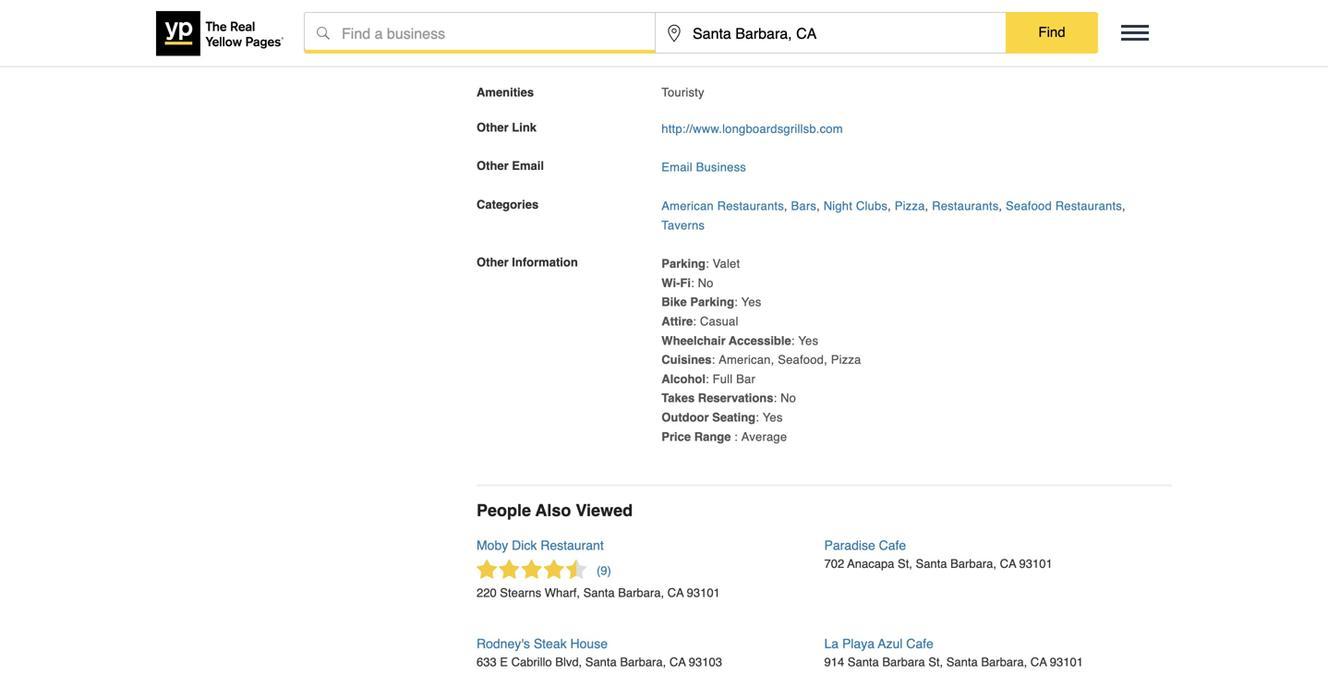Task type: describe. For each thing, give the bounding box(es) containing it.
santa down playa
[[848, 655, 879, 669]]

0 vertical spatial : yes
[[734, 295, 762, 309]]

find
[[1039, 24, 1066, 40]]

parking : valet wi-fi : no bike parking : yes attire : casual wheelchair accessible : yes cuisines : american, seafood, pizza alcohol : full bar takes reservations : no outdoor seating : yes price range : average
[[662, 257, 861, 444]]

: full
[[706, 372, 733, 386]]

cabrillo
[[511, 655, 552, 669]]

categories
[[477, 198, 539, 212]]

other for other link
[[477, 120, 509, 134]]

seafood restaurants link
[[1006, 199, 1122, 213]]

other for other email
[[477, 159, 509, 173]]

paradise cafe 702 anacapa st, santa barbara, ca 93101
[[824, 538, 1053, 571]]

major
[[679, 15, 710, 29]]

other information
[[477, 255, 578, 269]]

93101 inside moby dick restaurant (9) 220 stearns wharf, santa barbara, ca 93101
[[687, 586, 720, 600]]

st, inside paradise cafe 702 anacapa st, santa barbara, ca 93101
[[898, 557, 913, 571]]

takes
[[662, 391, 695, 405]]

2 restaurants from the left
[[932, 199, 999, 213]]

702
[[824, 557, 844, 571]]

email business
[[662, 160, 746, 174]]

santa inside rodney's steak house 633 e cabrillo blvd, santa barbara, ca 93103
[[585, 655, 617, 669]]

rodney's steak house 633 e cabrillo blvd, santa barbara, ca 93103
[[477, 636, 722, 669]]

pizza inside parking : valet wi-fi : no bike parking : yes attire : casual wheelchair accessible : yes cuisines : american, seafood, pizza alcohol : full bar takes reservations : no outdoor seating : yes price range : average
[[831, 353, 861, 367]]

visa
[[859, 15, 883, 29]]

0 vertical spatial : no
[[691, 276, 714, 290]]

1 horizontal spatial email
[[662, 160, 693, 174]]

night clubs link
[[824, 199, 888, 213]]

range inside parking : valet wi-fi : no bike parking : yes attire : casual wheelchair accessible : yes cuisines : american, seafood, pizza alcohol : full bar takes reservations : no outdoor seating : yes price range : average
[[694, 430, 731, 444]]

santa inside moby dick restaurant (9) 220 stearns wharf, santa barbara, ca 93101
[[583, 586, 615, 600]]

http://www.longboardsgrillsb.com link
[[662, 122, 843, 136]]

email business link
[[662, 160, 746, 174]]

moby
[[477, 538, 508, 553]]

restaurants link
[[932, 199, 999, 213]]

alcohol
[[662, 372, 706, 386]]

ca inside moby dick restaurant (9) 220 stearns wharf, santa barbara, ca 93101
[[668, 586, 684, 600]]

outdoor
[[662, 411, 709, 424]]

barbara
[[883, 655, 925, 669]]

other for other information
[[477, 255, 509, 269]]

93101 inside la playa azul cafe 914 santa barbara st, santa barbara, ca 93101
[[1050, 655, 1083, 669]]

seating
[[712, 411, 756, 424]]

credit
[[714, 15, 747, 29]]

all major credit cards, mastercard, visa
[[662, 15, 883, 29]]

barbara, inside la playa azul cafe 914 santa barbara st, santa barbara, ca 93101
[[981, 655, 1027, 669]]

steak
[[534, 636, 567, 651]]

1 restaurants from the left
[[717, 199, 784, 213]]

find button
[[1006, 12, 1098, 53]]

bike
[[662, 295, 687, 309]]

wheelchair
[[662, 334, 726, 348]]

people also viewed
[[477, 501, 633, 520]]

5 , from the left
[[999, 199, 1002, 213]]

fi
[[680, 276, 691, 290]]

: casual
[[693, 314, 739, 328]]

touristy
[[662, 85, 705, 99]]

seafood,
[[778, 353, 828, 367]]

link
[[512, 120, 537, 134]]

other link
[[477, 120, 537, 134]]

viewed
[[576, 501, 633, 520]]

pizza inside american restaurants , bars , night clubs , pizza , restaurants , seafood restaurants , taverns
[[895, 199, 925, 213]]

anacapa
[[847, 557, 895, 571]]

3 , from the left
[[888, 199, 891, 213]]

1 vertical spatial : yes
[[791, 334, 819, 348]]

american restaurants , bars , night clubs , pizza , restaurants , seafood restaurants , taverns
[[662, 199, 1126, 232]]

also
[[535, 501, 571, 520]]

914
[[824, 655, 844, 669]]

accessible
[[729, 334, 791, 348]]

ca inside la playa azul cafe 914 santa barbara st, santa barbara, ca 93101
[[1031, 655, 1047, 669]]

bar
[[736, 372, 756, 386]]

e
[[500, 655, 508, 669]]

moby dick restaurant (9) 220 stearns wharf, santa barbara, ca 93101
[[477, 538, 720, 600]]

santa right the barbara
[[947, 655, 978, 669]]

wharf,
[[545, 586, 580, 600]]



Task type: vqa. For each thing, say whether or not it's contained in the screenshot.


Task type: locate. For each thing, give the bounding box(es) containing it.
parking up fi
[[662, 257, 706, 271]]

restaurants right seafood on the top of the page
[[1056, 199, 1122, 213]]

price range
[[477, 50, 546, 64]]

playa
[[842, 636, 875, 651]]

price up amenities
[[477, 50, 506, 64]]

1 vertical spatial 93101
[[687, 586, 720, 600]]

: yes
[[734, 295, 762, 309], [791, 334, 819, 348], [756, 411, 783, 424]]

azul
[[878, 636, 903, 651]]

: american,
[[712, 353, 774, 367]]

1 horizontal spatial st,
[[929, 655, 943, 669]]

2 , from the left
[[817, 199, 820, 213]]

attire
[[662, 314, 693, 328]]

barbara, inside moby dick restaurant (9) 220 stearns wharf, santa barbara, ca 93101
[[618, 586, 664, 600]]

6 , from the left
[[1122, 199, 1126, 213]]

american
[[662, 199, 714, 213]]

4 , from the left
[[925, 199, 929, 213]]

http://www.longboardsgrillsb.com
[[662, 122, 843, 136]]

1 horizontal spatial range
[[694, 430, 731, 444]]

0 vertical spatial price
[[477, 50, 506, 64]]

other left link
[[477, 120, 509, 134]]

restaurants
[[717, 199, 784, 213], [932, 199, 999, 213], [1056, 199, 1122, 213]]

0 horizontal spatial price
[[477, 50, 506, 64]]

0 horizontal spatial email
[[512, 159, 544, 173]]

2 vertical spatial other
[[477, 255, 509, 269]]

0 vertical spatial range
[[509, 50, 546, 64]]

0 horizontal spatial restaurants
[[717, 199, 784, 213]]

: average
[[734, 430, 787, 444]]

$$
[[662, 50, 675, 64]]

dick
[[512, 538, 537, 553]]

0 vertical spatial st,
[[898, 557, 913, 571]]

0 horizontal spatial range
[[509, 50, 546, 64]]

Where? text field
[[656, 13, 1006, 54]]

restaurants down 'business'
[[717, 199, 784, 213]]

1 horizontal spatial restaurants
[[932, 199, 999, 213]]

: no
[[691, 276, 714, 290], [774, 391, 796, 405]]

range
[[509, 50, 546, 64], [694, 430, 731, 444]]

taverns link
[[662, 218, 705, 232]]

2 vertical spatial 93101
[[1050, 655, 1083, 669]]

american restaurants link
[[662, 199, 784, 213]]

0 horizontal spatial pizza
[[831, 353, 861, 367]]

pizza link
[[895, 199, 925, 213]]

reservations
[[698, 391, 774, 405]]

cafe inside la playa azul cafe 914 santa barbara st, santa barbara, ca 93101
[[906, 636, 934, 651]]

: yes up seafood,
[[791, 334, 819, 348]]

: valet
[[706, 257, 740, 271]]

taverns
[[662, 218, 705, 232]]

0 horizontal spatial st,
[[898, 557, 913, 571]]

1 vertical spatial st,
[[929, 655, 943, 669]]

st,
[[898, 557, 913, 571], [929, 655, 943, 669]]

rodney's
[[477, 636, 530, 651]]

barbara,
[[951, 557, 997, 571], [618, 586, 664, 600], [620, 655, 666, 669], [981, 655, 1027, 669]]

santa
[[916, 557, 947, 571], [583, 586, 615, 600], [585, 655, 617, 669], [848, 655, 879, 669], [947, 655, 978, 669]]

bars link
[[791, 199, 817, 213]]

1 vertical spatial cafe
[[906, 636, 934, 651]]

cafe up the barbara
[[906, 636, 934, 651]]

pizza right seafood,
[[831, 353, 861, 367]]

all
[[662, 15, 676, 29]]

other left information
[[477, 255, 509, 269]]

email up american
[[662, 160, 693, 174]]

information
[[512, 255, 578, 269]]

other email
[[477, 159, 544, 173]]

2 other from the top
[[477, 159, 509, 173]]

night
[[824, 199, 853, 213]]

price inside parking : valet wi-fi : no bike parking : yes attire : casual wheelchair accessible : yes cuisines : american, seafood, pizza alcohol : full bar takes reservations : no outdoor seating : yes price range : average
[[662, 430, 691, 444]]

santa down house
[[585, 655, 617, 669]]

93103
[[689, 655, 722, 669]]

barbara, inside rodney's steak house 633 e cabrillo blvd, santa barbara, ca 93103
[[620, 655, 666, 669]]

blvd,
[[555, 655, 582, 669]]

cafe
[[879, 538, 906, 553], [906, 636, 934, 651]]

1 vertical spatial : no
[[774, 391, 796, 405]]

ca
[[1000, 557, 1016, 571], [668, 586, 684, 600], [670, 655, 686, 669], [1031, 655, 1047, 669]]

0 vertical spatial 93101
[[1019, 557, 1053, 571]]

1 horizontal spatial price
[[662, 430, 691, 444]]

3 other from the top
[[477, 255, 509, 269]]

1 vertical spatial parking
[[690, 295, 734, 309]]

cafe inside paradise cafe 702 anacapa st, santa barbara, ca 93101
[[879, 538, 906, 553]]

0 vertical spatial cafe
[[879, 538, 906, 553]]

cuisines
[[662, 353, 712, 367]]

pizza right clubs
[[895, 199, 925, 213]]

: yes up : average
[[756, 411, 783, 424]]

0 vertical spatial pizza
[[895, 199, 925, 213]]

people
[[477, 501, 531, 520]]

price down the outdoor on the bottom
[[662, 430, 691, 444]]

,
[[784, 199, 788, 213], [817, 199, 820, 213], [888, 199, 891, 213], [925, 199, 929, 213], [999, 199, 1002, 213], [1122, 199, 1126, 213]]

barbara, inside paradise cafe 702 anacapa st, santa barbara, ca 93101
[[951, 557, 997, 571]]

other
[[477, 120, 509, 134], [477, 159, 509, 173], [477, 255, 509, 269]]

st, right anacapa
[[898, 557, 913, 571]]

Find a business text field
[[305, 13, 655, 54]]

paradise
[[824, 538, 875, 553]]

stearns
[[500, 586, 541, 600]]

range up amenities
[[509, 50, 546, 64]]

business
[[696, 160, 746, 174]]

1 vertical spatial pizza
[[831, 353, 861, 367]]

0 vertical spatial parking
[[662, 257, 706, 271]]

parking up : casual
[[690, 295, 734, 309]]

1 , from the left
[[784, 199, 788, 213]]

cards,
[[750, 15, 787, 29]]

633
[[477, 655, 497, 669]]

: no down seafood,
[[774, 391, 796, 405]]

(9)
[[597, 564, 611, 578]]

santa down (9)
[[583, 586, 615, 600]]

220
[[477, 586, 497, 600]]

st, right the barbara
[[929, 655, 943, 669]]

clubs
[[856, 199, 888, 213]]

cafe up anacapa
[[879, 538, 906, 553]]

2 horizontal spatial restaurants
[[1056, 199, 1122, 213]]

email down link
[[512, 159, 544, 173]]

: yes up : casual
[[734, 295, 762, 309]]

other down other link
[[477, 159, 509, 173]]

santa right anacapa
[[916, 557, 947, 571]]

pizza
[[895, 199, 925, 213], [831, 353, 861, 367]]

2 vertical spatial : yes
[[756, 411, 783, 424]]

st, inside la playa azul cafe 914 santa barbara st, santa barbara, ca 93101
[[929, 655, 943, 669]]

email
[[512, 159, 544, 173], [662, 160, 693, 174]]

wi-
[[662, 276, 680, 290]]

mastercard,
[[790, 15, 856, 29]]

93101
[[1019, 557, 1053, 571], [687, 586, 720, 600], [1050, 655, 1083, 669]]

santa inside paradise cafe 702 anacapa st, santa barbara, ca 93101
[[916, 557, 947, 571]]

price
[[477, 50, 506, 64], [662, 430, 691, 444]]

0 horizontal spatial : no
[[691, 276, 714, 290]]

1 horizontal spatial pizza
[[895, 199, 925, 213]]

ca inside rodney's steak house 633 e cabrillo blvd, santa barbara, ca 93103
[[670, 655, 686, 669]]

1 vertical spatial other
[[477, 159, 509, 173]]

1 horizontal spatial : no
[[774, 391, 796, 405]]

la playa azul cafe 914 santa barbara st, santa barbara, ca 93101
[[824, 636, 1083, 669]]

amenities
[[477, 85, 534, 99]]

house
[[570, 636, 608, 651]]

seafood
[[1006, 199, 1052, 213]]

range down seating
[[694, 430, 731, 444]]

3 restaurants from the left
[[1056, 199, 1122, 213]]

la
[[824, 636, 839, 651]]

1 vertical spatial range
[[694, 430, 731, 444]]

parking
[[662, 257, 706, 271], [690, 295, 734, 309]]

the real yellow pages logo image
[[156, 11, 285, 56]]

0 vertical spatial other
[[477, 120, 509, 134]]

ca inside paradise cafe 702 anacapa st, santa barbara, ca 93101
[[1000, 557, 1016, 571]]

1 vertical spatial price
[[662, 430, 691, 444]]

restaurant
[[541, 538, 604, 553]]

93101 inside paradise cafe 702 anacapa st, santa barbara, ca 93101
[[1019, 557, 1053, 571]]

: no down : valet
[[691, 276, 714, 290]]

1 other from the top
[[477, 120, 509, 134]]

bars
[[791, 199, 817, 213]]

restaurants right "pizza" link
[[932, 199, 999, 213]]



